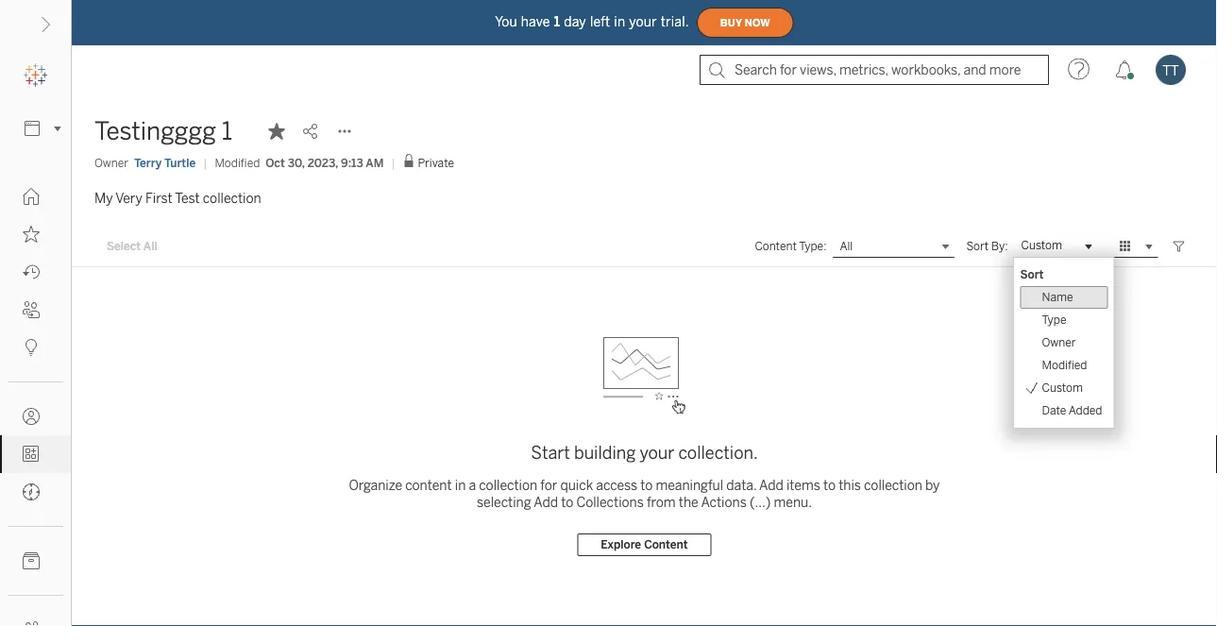 Task type: describe. For each thing, give the bounding box(es) containing it.
type:
[[799, 239, 827, 253]]

2 horizontal spatial to
[[824, 478, 836, 493]]

1 | from the left
[[203, 156, 207, 170]]

1 vertical spatial your
[[640, 443, 675, 463]]

owner inside type owner modified
[[1043, 336, 1077, 350]]

date added
[[1043, 404, 1103, 418]]

(...)
[[750, 495, 771, 510]]

testingggg
[[94, 117, 216, 146]]

my very first test collection
[[94, 190, 261, 206]]

day
[[564, 14, 587, 30]]

items
[[787, 478, 821, 493]]

turtle
[[164, 156, 196, 170]]

1 vertical spatial 1
[[222, 117, 232, 146]]

buy now button
[[697, 8, 794, 38]]

for
[[541, 478, 558, 493]]

content
[[405, 478, 452, 493]]

0 vertical spatial in
[[614, 14, 626, 30]]

type
[[1043, 313, 1067, 327]]

Search for views, metrics, workbooks, and more text field
[[700, 55, 1050, 85]]

all button
[[833, 235, 956, 258]]

test
[[175, 190, 200, 206]]

data.
[[727, 478, 757, 493]]

1 horizontal spatial to
[[641, 478, 653, 493]]

menu.
[[774, 495, 812, 510]]

date
[[1043, 404, 1067, 418]]

0 horizontal spatial modified
[[215, 156, 260, 170]]

added
[[1069, 404, 1103, 418]]

0 horizontal spatial add
[[534, 495, 558, 510]]

select all button
[[94, 235, 170, 258]]

select
[[107, 240, 141, 253]]

left
[[590, 14, 611, 30]]

sort group
[[1021, 264, 1109, 422]]

custom inside sort group
[[1043, 381, 1084, 395]]

modified inside sort group
[[1043, 358, 1088, 372]]

oct
[[266, 156, 285, 170]]

sort by:
[[967, 239, 1009, 253]]

collection for a
[[479, 478, 538, 493]]

all inside popup button
[[840, 240, 853, 253]]

1 horizontal spatial 1
[[554, 14, 560, 30]]

building
[[574, 443, 636, 463]]

explore content button
[[578, 534, 712, 556]]

all inside "button"
[[143, 240, 157, 253]]

trial.
[[661, 14, 689, 30]]

you
[[495, 14, 518, 30]]

collections
[[577, 495, 644, 510]]

testingggg 1
[[94, 117, 232, 146]]



Task type: locate. For each thing, give the bounding box(es) containing it.
modified left oct
[[215, 156, 260, 170]]

1
[[554, 14, 560, 30], [222, 117, 232, 146]]

owner
[[94, 156, 129, 170], [1043, 336, 1077, 350]]

start building your collection.
[[531, 443, 758, 463]]

sort for sort
[[1021, 268, 1044, 281]]

explore content
[[601, 538, 688, 552]]

meaningful
[[656, 478, 724, 493]]

to
[[641, 478, 653, 493], [824, 478, 836, 493], [561, 495, 574, 510]]

0 horizontal spatial all
[[143, 240, 157, 253]]

1 up owner terry turtle | modified oct 30, 2023, 9:13 am |
[[222, 117, 232, 146]]

by:
[[992, 239, 1009, 253]]

0 horizontal spatial collection
[[203, 190, 261, 206]]

0 vertical spatial your
[[629, 14, 657, 30]]

1 horizontal spatial |
[[392, 156, 395, 170]]

all right select
[[143, 240, 157, 253]]

the
[[679, 495, 699, 510]]

buy
[[721, 17, 742, 29]]

custom right by:
[[1022, 239, 1063, 252]]

0 horizontal spatial sort
[[967, 239, 989, 253]]

1 horizontal spatial in
[[614, 14, 626, 30]]

owner up my
[[94, 156, 129, 170]]

custom up date
[[1043, 381, 1084, 395]]

collection.
[[679, 443, 758, 463]]

1 vertical spatial in
[[455, 478, 466, 493]]

| right am
[[392, 156, 395, 170]]

0 vertical spatial add
[[760, 478, 784, 493]]

to left "this"
[[824, 478, 836, 493]]

1 horizontal spatial modified
[[1043, 358, 1088, 372]]

9:13
[[341, 156, 363, 170]]

organize content in a collection for quick access to meaningful data. add items to this collection by selecting add to collections from the actions (...) menu.
[[349, 478, 940, 510]]

collection for test
[[203, 190, 261, 206]]

all right type: at the top
[[840, 240, 853, 253]]

2 horizontal spatial collection
[[864, 478, 923, 493]]

in inside organize content in a collection for quick access to meaningful data. add items to this collection by selecting add to collections from the actions (...) menu.
[[455, 478, 466, 493]]

name
[[1043, 290, 1074, 304]]

modified
[[215, 156, 260, 170], [1043, 358, 1088, 372]]

owner terry turtle | modified oct 30, 2023, 9:13 am |
[[94, 156, 395, 170]]

add
[[760, 478, 784, 493], [534, 495, 558, 510]]

1 vertical spatial sort
[[1021, 268, 1044, 281]]

1 horizontal spatial all
[[840, 240, 853, 253]]

0 vertical spatial 1
[[554, 14, 560, 30]]

0 horizontal spatial 1
[[222, 117, 232, 146]]

a
[[469, 478, 476, 493]]

buy now
[[721, 17, 771, 29]]

am
[[366, 156, 384, 170]]

in left a
[[455, 478, 466, 493]]

content inside button
[[644, 538, 688, 552]]

add down for
[[534, 495, 558, 510]]

name checkbox item
[[1021, 286, 1109, 309]]

in
[[614, 14, 626, 30], [455, 478, 466, 493]]

your left trial.
[[629, 14, 657, 30]]

1 horizontal spatial collection
[[479, 478, 538, 493]]

sort left by:
[[967, 239, 989, 253]]

explore
[[601, 538, 642, 552]]

owner down "type"
[[1043, 336, 1077, 350]]

now
[[745, 17, 771, 29]]

1 left day
[[554, 14, 560, 30]]

2 | from the left
[[392, 156, 395, 170]]

have
[[521, 14, 550, 30]]

all
[[143, 240, 157, 253], [840, 240, 853, 253]]

custom button
[[1014, 235, 1099, 258]]

my
[[94, 190, 113, 206]]

access
[[596, 478, 638, 493]]

0 horizontal spatial in
[[455, 478, 466, 493]]

1 horizontal spatial content
[[755, 239, 797, 253]]

0 vertical spatial owner
[[94, 156, 129, 170]]

main navigation. press the up and down arrow keys to access links. element
[[0, 178, 71, 626]]

content down from
[[644, 538, 688, 552]]

from
[[647, 495, 676, 510]]

30,
[[288, 156, 305, 170]]

add up (...)
[[760, 478, 784, 493]]

actions
[[701, 495, 747, 510]]

| right turtle at the top left
[[203, 156, 207, 170]]

1 all from the left
[[143, 240, 157, 253]]

sort up name
[[1021, 268, 1044, 281]]

first
[[145, 190, 173, 206]]

0 horizontal spatial owner
[[94, 156, 129, 170]]

collection down owner terry turtle | modified oct 30, 2023, 9:13 am |
[[203, 190, 261, 206]]

type owner modified
[[1043, 313, 1088, 372]]

0 vertical spatial sort
[[967, 239, 989, 253]]

1 vertical spatial owner
[[1043, 336, 1077, 350]]

sort for sort by:
[[967, 239, 989, 253]]

collection
[[203, 190, 261, 206], [479, 478, 538, 493], [864, 478, 923, 493]]

0 vertical spatial content
[[755, 239, 797, 253]]

1 vertical spatial content
[[644, 538, 688, 552]]

your up organize content in a collection for quick access to meaningful data. add items to this collection by selecting add to collections from the actions (...) menu.
[[640, 443, 675, 463]]

terry turtle link
[[134, 154, 196, 171]]

content
[[755, 239, 797, 253], [644, 538, 688, 552]]

collection left by
[[864, 478, 923, 493]]

2 all from the left
[[840, 240, 853, 253]]

1 horizontal spatial owner
[[1043, 336, 1077, 350]]

1 vertical spatial modified
[[1043, 358, 1088, 372]]

1 horizontal spatial add
[[760, 478, 784, 493]]

1 horizontal spatial sort
[[1021, 268, 1044, 281]]

0 horizontal spatial to
[[561, 495, 574, 510]]

2023,
[[308, 156, 338, 170]]

private
[[418, 156, 454, 170]]

to down quick
[[561, 495, 574, 510]]

sort
[[967, 239, 989, 253], [1021, 268, 1044, 281]]

in right left at top
[[614, 14, 626, 30]]

0 vertical spatial modified
[[215, 156, 260, 170]]

organize
[[349, 478, 403, 493]]

selecting
[[477, 495, 532, 510]]

select all
[[107, 240, 157, 253]]

0 horizontal spatial |
[[203, 156, 207, 170]]

quick
[[561, 478, 593, 493]]

this
[[839, 478, 861, 493]]

0 vertical spatial custom
[[1022, 239, 1063, 252]]

content left type: at the top
[[755, 239, 797, 253]]

1 vertical spatial add
[[534, 495, 558, 510]]

you have 1 day left in your trial.
[[495, 14, 689, 30]]

navigation panel element
[[0, 57, 71, 626]]

collection up selecting
[[479, 478, 538, 493]]

custom inside the custom dropdown button
[[1022, 239, 1063, 252]]

very
[[116, 190, 142, 206]]

modified up date added
[[1043, 358, 1088, 372]]

1 vertical spatial custom
[[1043, 381, 1084, 395]]

terry
[[134, 156, 162, 170]]

grid view image
[[1118, 238, 1135, 255]]

to up from
[[641, 478, 653, 493]]

by
[[926, 478, 940, 493]]

0 horizontal spatial content
[[644, 538, 688, 552]]

your
[[629, 14, 657, 30], [640, 443, 675, 463]]

start
[[531, 443, 571, 463]]

|
[[203, 156, 207, 170], [392, 156, 395, 170]]

content type:
[[755, 239, 827, 253]]

sort inside group
[[1021, 268, 1044, 281]]

custom
[[1022, 239, 1063, 252], [1043, 381, 1084, 395]]



Task type: vqa. For each thing, say whether or not it's contained in the screenshot.
AM
yes



